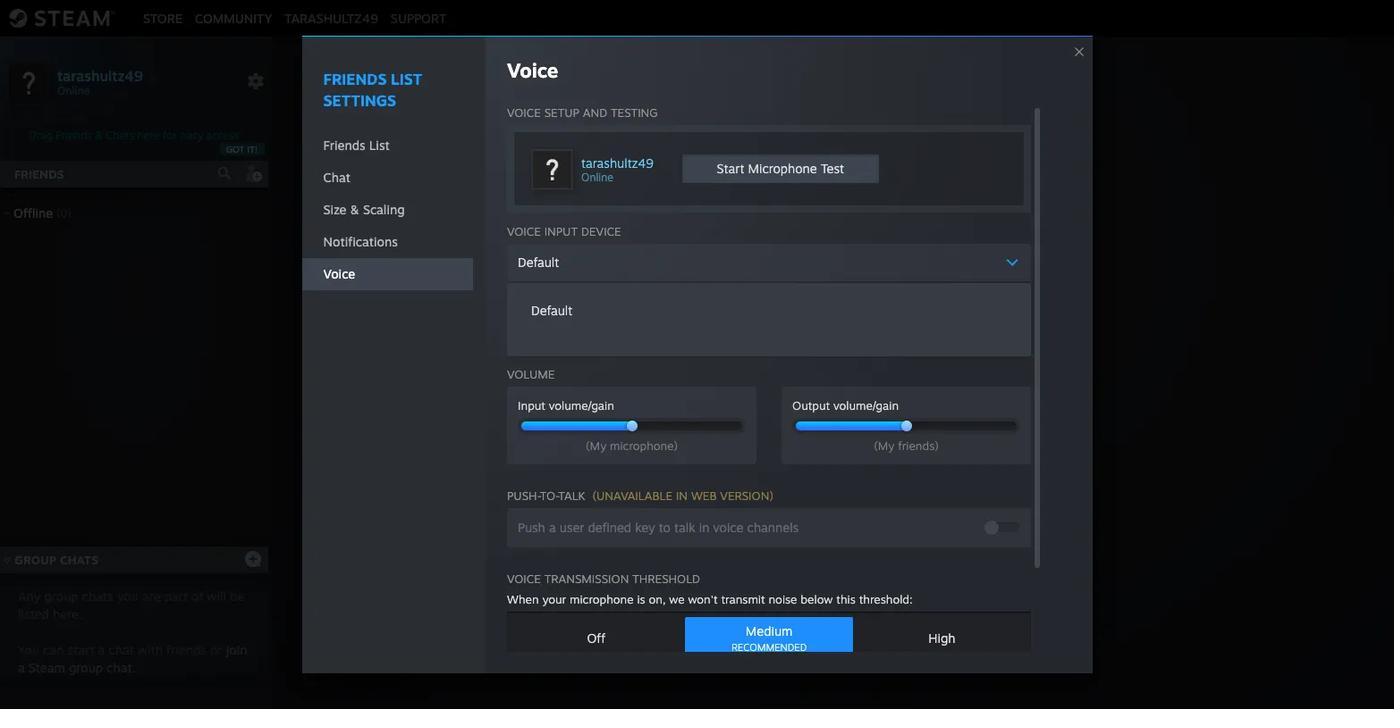 Task type: describe. For each thing, give the bounding box(es) containing it.
part
[[164, 589, 188, 604]]

list for friends list settings
[[391, 69, 422, 88]]

join a steam group chat. link
[[18, 643, 247, 676]]

input volume/gain
[[518, 399, 614, 413]]

below
[[801, 593, 833, 607]]

when
[[507, 593, 539, 607]]

web
[[691, 489, 717, 503]]

start microphone test button
[[682, 154, 879, 183]]

testing
[[611, 105, 658, 120]]

friends for friends list settings
[[323, 69, 387, 88]]

won't
[[688, 593, 718, 607]]

add a friend image
[[243, 164, 263, 183]]

easy
[[180, 129, 203, 142]]

0 vertical spatial default
[[518, 255, 559, 270]]

2 vertical spatial default
[[518, 320, 559, 335]]

and
[[583, 105, 607, 120]]

0 horizontal spatial output
[[544, 289, 590, 304]]

settings
[[323, 91, 396, 110]]

high
[[928, 631, 955, 646]]

size & scaling
[[323, 202, 405, 217]]

group chats
[[15, 554, 99, 568]]

store
[[143, 10, 182, 25]]

you can start a chat with friends or
[[18, 643, 226, 658]]

threshold
[[632, 572, 700, 586]]

version
[[720, 489, 769, 503]]

0 vertical spatial group
[[823, 383, 864, 401]]

0 vertical spatial or
[[805, 383, 819, 401]]

friends right drag
[[56, 129, 92, 142]]

voice input device
[[507, 224, 621, 238]]

to-
[[540, 489, 558, 503]]

in
[[676, 489, 688, 503]]

voice transmission threshold when your microphone is on, we won't transmit noise below this threshold:
[[507, 572, 913, 607]]

1 horizontal spatial a
[[98, 643, 105, 658]]

1 horizontal spatial chat
[[868, 383, 899, 401]]

are
[[142, 589, 161, 604]]

list for friends list
[[369, 137, 390, 153]]

volume/gain for input volume/gain
[[549, 399, 614, 413]]

voice for input
[[507, 224, 541, 238]]

chat.
[[106, 661, 136, 676]]

0 vertical spatial input
[[544, 224, 578, 238]]

we
[[669, 593, 685, 607]]

support link
[[384, 10, 453, 25]]

can
[[43, 643, 64, 658]]

off
[[587, 631, 605, 646]]

0 vertical spatial &
[[95, 129, 103, 142]]

)
[[769, 489, 773, 503]]

voice for output
[[507, 289, 541, 304]]

friends)
[[898, 439, 939, 453]]

noise
[[769, 593, 797, 607]]

recommended
[[731, 642, 807, 654]]

1 vertical spatial &
[[350, 202, 359, 217]]

a for friend
[[747, 383, 755, 401]]

here.
[[53, 607, 82, 622]]

voice setup and testing
[[507, 105, 658, 120]]

on,
[[649, 593, 666, 607]]

group inside any group chats you are part of will be listed here.
[[44, 589, 78, 604]]

1 vertical spatial input
[[518, 399, 545, 413]]

device for voice output device
[[594, 289, 634, 304]]

search my friends list image
[[216, 165, 232, 182]]

collapse chats list image
[[0, 557, 21, 564]]

microphone
[[748, 161, 817, 176]]

voice output device
[[507, 289, 634, 304]]

0 vertical spatial chat
[[323, 170, 350, 185]]

is
[[637, 593, 645, 607]]

of
[[191, 589, 203, 604]]

scaling
[[363, 202, 405, 217]]

transmission
[[544, 572, 629, 586]]

a for steam
[[18, 661, 25, 676]]

friend
[[760, 383, 801, 401]]

start
[[717, 161, 744, 176]]

your
[[542, 593, 566, 607]]

friends
[[166, 643, 207, 658]]

medium recommended
[[731, 624, 807, 654]]

chats
[[82, 589, 113, 604]]

any
[[18, 589, 41, 604]]

1 vertical spatial or
[[210, 643, 222, 658]]

(
[[592, 489, 596, 503]]

to
[[903, 383, 917, 401]]

start
[[67, 643, 94, 658]]

start microphone test
[[717, 161, 844, 176]]

any group chats you are part of will be listed here.
[[18, 589, 244, 622]]

volume/gain for output volume/gain
[[833, 399, 899, 413]]



Task type: locate. For each thing, give the bounding box(es) containing it.
or right friend
[[805, 383, 819, 401]]

online
[[581, 171, 614, 184]]

for
[[163, 129, 177, 142]]

tarashultz49 online
[[581, 155, 654, 184]]

a inside join a steam group chat.
[[18, 661, 25, 676]]

&
[[95, 129, 103, 142], [350, 202, 359, 217]]

1 (my from the left
[[586, 439, 606, 453]]

friends for friends
[[14, 167, 64, 182]]

list inside the friends list settings
[[391, 69, 422, 88]]

voice up when
[[507, 572, 541, 586]]

0 vertical spatial a
[[747, 383, 755, 401]]

friends
[[323, 69, 387, 88], [56, 129, 92, 142], [323, 137, 366, 153], [14, 167, 64, 182]]

1 horizontal spatial list
[[391, 69, 422, 88]]

transmit
[[721, 593, 765, 607]]

chat left the to
[[868, 383, 899, 401]]

0 vertical spatial group
[[44, 589, 78, 604]]

1 horizontal spatial chats
[[106, 129, 134, 142]]

tarashultz49 up drag friends & chats here for easy access
[[57, 67, 143, 85]]

group inside join a steam group chat.
[[69, 661, 103, 676]]

1 vertical spatial default
[[531, 303, 572, 318]]

chats
[[106, 129, 134, 142], [60, 554, 99, 568]]

a right click on the bottom right of page
[[747, 383, 755, 401]]

2 vertical spatial a
[[18, 661, 25, 676]]

threshold:
[[859, 593, 913, 607]]

voice up voice output device
[[507, 224, 541, 238]]

1 vertical spatial device
[[594, 289, 634, 304]]

0 vertical spatial chats
[[106, 129, 134, 142]]

you
[[18, 643, 39, 658]]

tarashultz49
[[285, 10, 378, 25], [57, 67, 143, 85], [581, 155, 654, 171]]

0 horizontal spatial or
[[210, 643, 222, 658]]

volume/gain down volume
[[549, 399, 614, 413]]

chat
[[323, 170, 350, 185], [868, 383, 899, 401]]

voice down the notifications
[[323, 266, 355, 281]]

group
[[44, 589, 78, 604], [69, 661, 103, 676]]

(my for (my friends)
[[874, 439, 895, 453]]

device down online
[[581, 224, 621, 238]]

1 vertical spatial a
[[98, 643, 105, 658]]

you
[[117, 589, 139, 604]]

medium
[[746, 624, 793, 639]]

list down settings
[[369, 137, 390, 153]]

chat
[[109, 643, 134, 658]]

1 vertical spatial chats
[[60, 554, 99, 568]]

output volume/gain
[[792, 399, 899, 413]]

2 vertical spatial tarashultz49
[[581, 155, 654, 171]]

create a group chat image
[[244, 550, 262, 568]]

voice for transmission
[[507, 572, 541, 586]]

friends for friends list
[[323, 137, 366, 153]]

friends list settings
[[323, 69, 422, 110]]

volume
[[507, 367, 555, 382]]

(my friends)
[[874, 439, 939, 453]]

2 volume/gain from the left
[[833, 399, 899, 413]]

1 horizontal spatial &
[[350, 202, 359, 217]]

1 horizontal spatial or
[[805, 383, 819, 401]]

chats left here
[[106, 129, 134, 142]]

test
[[821, 161, 844, 176]]

0 horizontal spatial group
[[15, 554, 56, 568]]

push-to-talk ( unavailable in web version )
[[507, 489, 773, 503]]

offline
[[13, 206, 53, 221]]

group down start
[[69, 661, 103, 676]]

manage friends list settings image
[[247, 72, 265, 90]]

tarashultz49 link
[[278, 10, 384, 25]]

voice for setup
[[507, 105, 541, 120]]

2 horizontal spatial a
[[747, 383, 755, 401]]

group right friend
[[823, 383, 864, 401]]

a left chat
[[98, 643, 105, 658]]

chat up size
[[323, 170, 350, 185]]

start!
[[921, 383, 956, 401]]

or left join
[[210, 643, 222, 658]]

1 vertical spatial group
[[15, 554, 56, 568]]

0 horizontal spatial list
[[369, 137, 390, 153]]

or
[[805, 383, 819, 401], [210, 643, 222, 658]]

1 horizontal spatial group
[[823, 383, 864, 401]]

default up volume
[[531, 303, 572, 318]]

click
[[712, 383, 743, 401]]

drag
[[29, 129, 53, 142]]

(my for (my microphone)
[[586, 439, 606, 453]]

a
[[747, 383, 755, 401], [98, 643, 105, 658], [18, 661, 25, 676]]

default down the voice input device
[[518, 255, 559, 270]]

friends inside the friends list settings
[[323, 69, 387, 88]]

drag friends & chats here for easy access
[[29, 129, 239, 142]]

support
[[391, 10, 446, 25]]

1 vertical spatial list
[[369, 137, 390, 153]]

0 vertical spatial device
[[581, 224, 621, 238]]

input up voice output device
[[544, 224, 578, 238]]

1 vertical spatial group
[[69, 661, 103, 676]]

0 vertical spatial tarashultz49
[[285, 10, 378, 25]]

be
[[230, 589, 244, 604]]

& right size
[[350, 202, 359, 217]]

1 horizontal spatial output
[[792, 399, 830, 413]]

community link
[[189, 10, 278, 25]]

device for voice input device
[[581, 224, 621, 238]]

microphone
[[570, 593, 634, 607]]

join a steam group chat.
[[18, 643, 247, 676]]

setup
[[544, 105, 579, 120]]

1 volume/gain from the left
[[549, 399, 614, 413]]

voice inside voice transmission threshold when your microphone is on, we won't transmit noise below this threshold:
[[507, 572, 541, 586]]

group up here.
[[44, 589, 78, 604]]

friends list
[[323, 137, 390, 153]]

(my left friends)
[[874, 439, 895, 453]]

with
[[138, 643, 163, 658]]

input down volume
[[518, 399, 545, 413]]

device
[[581, 224, 621, 238], [594, 289, 634, 304]]

0 horizontal spatial a
[[18, 661, 25, 676]]

output down the voice input device
[[544, 289, 590, 304]]

device down the voice input device
[[594, 289, 634, 304]]

here
[[137, 129, 160, 142]]

output right click on the bottom right of page
[[792, 399, 830, 413]]

list up settings
[[391, 69, 422, 88]]

access
[[206, 129, 239, 142]]

group
[[823, 383, 864, 401], [15, 554, 56, 568]]

volume/gain left the to
[[833, 399, 899, 413]]

0 vertical spatial output
[[544, 289, 590, 304]]

unavailable
[[596, 489, 672, 503]]

push-
[[507, 489, 540, 503]]

notifications
[[323, 234, 398, 249]]

0 horizontal spatial volume/gain
[[549, 399, 614, 413]]

& left here
[[95, 129, 103, 142]]

will
[[207, 589, 226, 604]]

talk
[[558, 489, 585, 503]]

group up any
[[15, 554, 56, 568]]

tarashultz49 up the friends list settings
[[285, 10, 378, 25]]

default
[[518, 255, 559, 270], [531, 303, 572, 318], [518, 320, 559, 335]]

1 vertical spatial output
[[792, 399, 830, 413]]

this
[[836, 593, 856, 607]]

default down voice output device
[[518, 320, 559, 335]]

store link
[[137, 10, 189, 25]]

list
[[391, 69, 422, 88], [369, 137, 390, 153]]

friends down drag
[[14, 167, 64, 182]]

0 horizontal spatial chat
[[323, 170, 350, 185]]

(my left 'microphone)'
[[586, 439, 606, 453]]

volume/gain
[[549, 399, 614, 413], [833, 399, 899, 413]]

microphone)
[[610, 439, 678, 453]]

join
[[226, 643, 247, 658]]

size
[[323, 202, 347, 217]]

0 horizontal spatial tarashultz49
[[57, 67, 143, 85]]

chats up the chats
[[60, 554, 99, 568]]

tarashultz49 down testing at the top of the page
[[581, 155, 654, 171]]

input
[[544, 224, 578, 238], [518, 399, 545, 413]]

2 horizontal spatial tarashultz49
[[581, 155, 654, 171]]

(my microphone)
[[586, 439, 678, 453]]

1 vertical spatial chat
[[868, 383, 899, 401]]

0 horizontal spatial (my
[[586, 439, 606, 453]]

a down you
[[18, 661, 25, 676]]

steam
[[28, 661, 65, 676]]

0 vertical spatial list
[[391, 69, 422, 88]]

2 (my from the left
[[874, 439, 895, 453]]

click a friend or group chat to start!
[[712, 383, 956, 401]]

1 horizontal spatial volume/gain
[[833, 399, 899, 413]]

(my
[[586, 439, 606, 453], [874, 439, 895, 453]]

community
[[195, 10, 272, 25]]

0 horizontal spatial chats
[[60, 554, 99, 568]]

friends down settings
[[323, 137, 366, 153]]

voice
[[507, 58, 558, 82], [507, 105, 541, 120], [507, 224, 541, 238], [323, 266, 355, 281], [507, 289, 541, 304], [507, 572, 541, 586]]

1 horizontal spatial (my
[[874, 439, 895, 453]]

listed
[[18, 607, 49, 622]]

voice down the voice input device
[[507, 289, 541, 304]]

voice left setup
[[507, 105, 541, 120]]

voice up setup
[[507, 58, 558, 82]]

0 horizontal spatial &
[[95, 129, 103, 142]]

1 horizontal spatial tarashultz49
[[285, 10, 378, 25]]

friends up settings
[[323, 69, 387, 88]]

1 vertical spatial tarashultz49
[[57, 67, 143, 85]]



Task type: vqa. For each thing, say whether or not it's contained in the screenshot.
the bottom Followed
no



